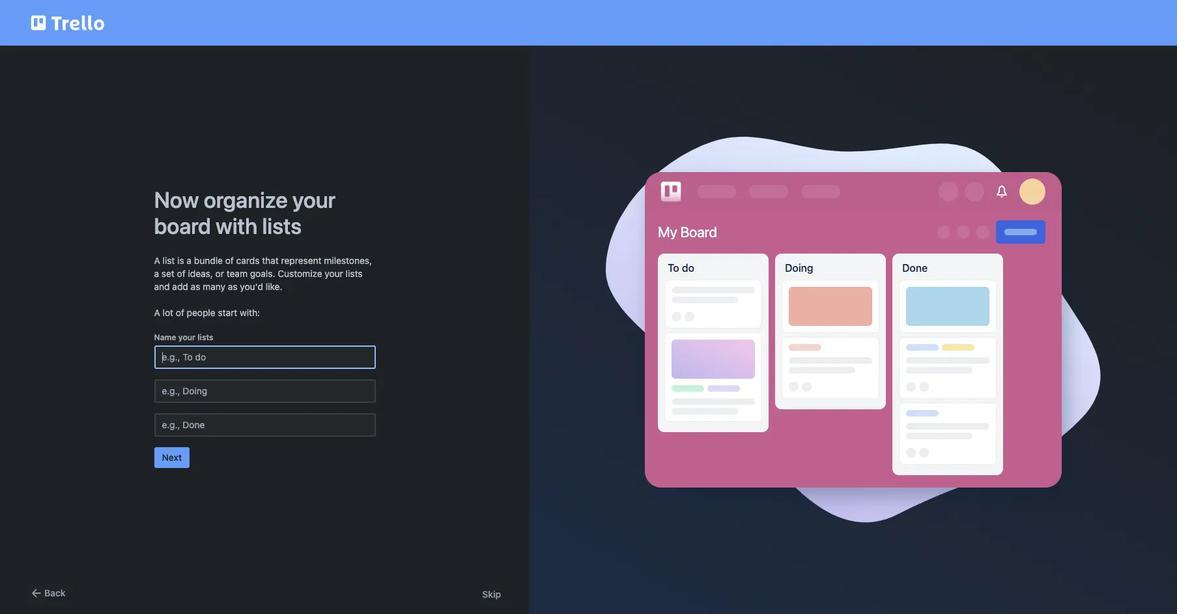Task type: describe. For each thing, give the bounding box(es) containing it.
is
[[177, 255, 184, 266]]

2 vertical spatial your
[[178, 332, 196, 342]]

1 as from the left
[[191, 281, 200, 292]]

add
[[172, 281, 188, 292]]

milestones,
[[324, 255, 372, 266]]

your inside now organize your board with lists
[[293, 186, 336, 213]]

name
[[154, 332, 176, 342]]

skip
[[483, 589, 501, 600]]

e.g., Done text field
[[154, 413, 376, 437]]

your inside a list is a bundle of cards that represent milestones, a set of ideas, or team goals. customize your lists and add as many as you'd like.
[[325, 268, 343, 279]]

bundle
[[194, 255, 223, 266]]

my board
[[658, 224, 718, 241]]

name your lists
[[154, 332, 214, 342]]

my
[[658, 224, 678, 241]]

board
[[154, 213, 211, 239]]

next button
[[154, 447, 190, 468]]

doing
[[786, 262, 814, 274]]

a list is a bundle of cards that represent milestones, a set of ideas, or team goals. customize your lists and add as many as you'd like.
[[154, 255, 372, 292]]

set
[[162, 268, 175, 279]]

back
[[44, 587, 66, 598]]

next
[[162, 452, 182, 463]]

ideas,
[[188, 268, 213, 279]]

skip button
[[483, 588, 501, 601]]

back button
[[29, 585, 66, 601]]

represent
[[281, 255, 322, 266]]

lists inside now organize your board with lists
[[262, 213, 302, 239]]

like.
[[266, 281, 283, 292]]

team
[[227, 268, 248, 279]]

2 vertical spatial lists
[[198, 332, 214, 342]]

goals.
[[250, 268, 275, 279]]

start
[[218, 307, 238, 318]]

1 horizontal spatial a
[[187, 255, 192, 266]]

board
[[681, 224, 718, 241]]

1 horizontal spatial trello image
[[658, 178, 685, 205]]



Task type: vqa. For each thing, say whether or not it's contained in the screenshot.
1st A from the top of the page
yes



Task type: locate. For each thing, give the bounding box(es) containing it.
lists inside a list is a bundle of cards that represent milestones, a set of ideas, or team goals. customize your lists and add as many as you'd like.
[[346, 268, 363, 279]]

a
[[154, 255, 160, 266], [154, 307, 160, 318]]

of down is
[[177, 268, 186, 279]]

1 vertical spatial of
[[177, 268, 186, 279]]

1 vertical spatial your
[[325, 268, 343, 279]]

or
[[216, 268, 224, 279]]

2 horizontal spatial lists
[[346, 268, 363, 279]]

Name your lists text field
[[154, 345, 376, 369]]

cards
[[236, 255, 260, 266]]

2 a from the top
[[154, 307, 160, 318]]

a lot of people start with:
[[154, 307, 260, 318]]

do
[[682, 262, 695, 274]]

now organize your board with lists
[[154, 186, 336, 239]]

0 vertical spatial a
[[154, 255, 160, 266]]

of right lot
[[176, 307, 184, 318]]

your right name at bottom left
[[178, 332, 196, 342]]

your up the represent
[[293, 186, 336, 213]]

list
[[163, 255, 175, 266]]

1 a from the top
[[154, 255, 160, 266]]

lists up that
[[262, 213, 302, 239]]

customize
[[278, 268, 322, 279]]

trello image
[[29, 8, 107, 38], [658, 178, 685, 205]]

you'd
[[240, 281, 263, 292]]

of
[[225, 255, 234, 266], [177, 268, 186, 279], [176, 307, 184, 318]]

as
[[191, 281, 200, 292], [228, 281, 238, 292]]

your down milestones,
[[325, 268, 343, 279]]

0 horizontal spatial trello image
[[29, 8, 107, 38]]

0 vertical spatial lists
[[262, 213, 302, 239]]

of up team at the left top of the page
[[225, 255, 234, 266]]

0 horizontal spatial a
[[154, 268, 159, 279]]

a left set
[[154, 268, 159, 279]]

0 horizontal spatial as
[[191, 281, 200, 292]]

1 vertical spatial a
[[154, 268, 159, 279]]

0 vertical spatial trello image
[[29, 8, 107, 38]]

many
[[203, 281, 226, 292]]

a inside a list is a bundle of cards that represent milestones, a set of ideas, or team goals. customize your lists and add as many as you'd like.
[[154, 255, 160, 266]]

2 as from the left
[[228, 281, 238, 292]]

and
[[154, 281, 170, 292]]

as down team at the left top of the page
[[228, 281, 238, 292]]

a
[[187, 255, 192, 266], [154, 268, 159, 279]]

done
[[903, 262, 928, 274]]

1 vertical spatial trello image
[[658, 178, 685, 205]]

1 vertical spatial a
[[154, 307, 160, 318]]

your
[[293, 186, 336, 213], [325, 268, 343, 279], [178, 332, 196, 342]]

a for a lot of people start with:
[[154, 307, 160, 318]]

a left lot
[[154, 307, 160, 318]]

organize
[[204, 186, 288, 213]]

lists down a lot of people start with:
[[198, 332, 214, 342]]

with
[[216, 213, 258, 239]]

that
[[262, 255, 279, 266]]

a for a list is a bundle of cards that represent milestones, a set of ideas, or team goals. customize your lists and add as many as you'd like.
[[154, 255, 160, 266]]

1 horizontal spatial lists
[[262, 213, 302, 239]]

lists
[[262, 213, 302, 239], [346, 268, 363, 279], [198, 332, 214, 342]]

0 vertical spatial your
[[293, 186, 336, 213]]

now
[[154, 186, 199, 213]]

1 horizontal spatial as
[[228, 281, 238, 292]]

0 vertical spatial of
[[225, 255, 234, 266]]

0 vertical spatial a
[[187, 255, 192, 266]]

1 vertical spatial lists
[[346, 268, 363, 279]]

a right is
[[187, 255, 192, 266]]

to
[[668, 262, 680, 274]]

a left "list"
[[154, 255, 160, 266]]

with:
[[240, 307, 260, 318]]

lists down milestones,
[[346, 268, 363, 279]]

to do
[[668, 262, 695, 274]]

lot
[[163, 307, 173, 318]]

as down ideas,
[[191, 281, 200, 292]]

e.g., Doing text field
[[154, 379, 376, 403]]

people
[[187, 307, 216, 318]]

0 horizontal spatial lists
[[198, 332, 214, 342]]

2 vertical spatial of
[[176, 307, 184, 318]]



